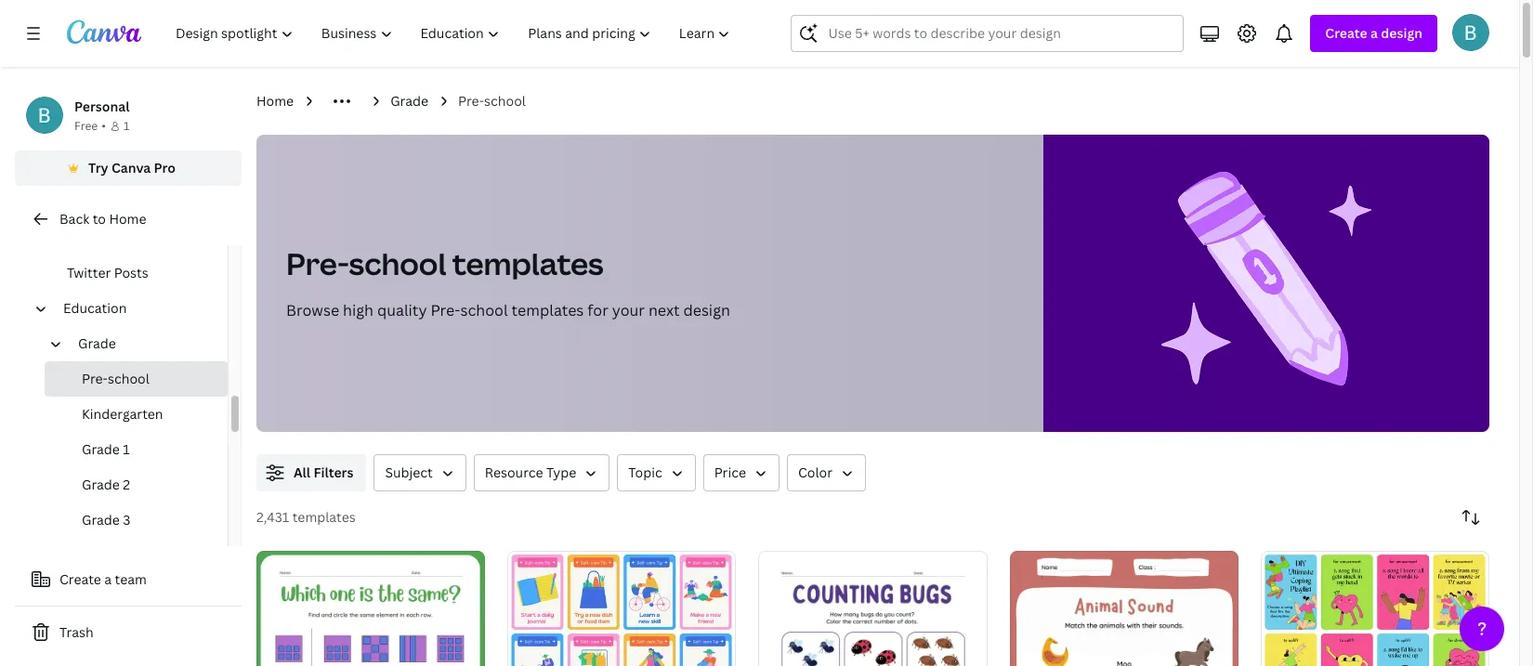 Task type: describe. For each thing, give the bounding box(es) containing it.
colorful illustration animal sound worksheet image
[[1010, 551, 1239, 667]]

browse high quality pre-school templates for your next design
[[286, 300, 731, 321]]

animated
[[67, 229, 127, 246]]

next
[[649, 300, 680, 321]]

grade 3
[[82, 511, 131, 529]]

canva
[[112, 159, 151, 177]]

2 1 from the top
[[123, 441, 130, 458]]

2,431 templates
[[257, 508, 356, 526]]

all filters
[[294, 464, 354, 482]]

free •
[[74, 118, 106, 134]]

subject
[[385, 464, 433, 482]]

school up 'quality'
[[349, 244, 447, 284]]

a for team
[[104, 571, 112, 588]]

Sort by button
[[1453, 499, 1490, 536]]

pre-school templates
[[286, 244, 604, 284]]

pre- up browse
[[286, 244, 349, 284]]

education link
[[56, 291, 217, 326]]

2 colorful lined illustration emotions flashcard image from the left
[[1261, 552, 1490, 667]]

create a team
[[59, 571, 147, 588]]

free
[[74, 118, 98, 134]]

try canva pro
[[88, 159, 176, 177]]

grade 3 link
[[45, 503, 228, 538]]

topic button
[[618, 455, 696, 492]]

back to home
[[59, 210, 146, 228]]

color
[[798, 464, 833, 482]]

trash
[[59, 624, 94, 641]]

subject button
[[374, 455, 467, 492]]

grade button
[[71, 326, 217, 362]]

1 vertical spatial templates
[[512, 300, 584, 321]]

2,431
[[257, 508, 289, 526]]

for
[[588, 300, 609, 321]]

grade for grade 1
[[82, 441, 120, 458]]

grade for grade 2
[[82, 476, 120, 494]]

grade 1
[[82, 441, 130, 458]]

twitter
[[67, 264, 111, 282]]

media
[[172, 229, 210, 246]]

animated social media
[[67, 229, 210, 246]]

grade 2
[[82, 476, 130, 494]]

resource type button
[[474, 455, 610, 492]]

to
[[93, 210, 106, 228]]

1 horizontal spatial pre-school
[[458, 92, 526, 110]]

posts
[[114, 264, 149, 282]]

grade 2 link
[[45, 468, 228, 503]]

Search search field
[[829, 16, 1173, 51]]

trash link
[[15, 614, 242, 652]]

type
[[547, 464, 577, 482]]

create for create a design
[[1326, 24, 1368, 42]]

browse
[[286, 300, 339, 321]]

1 horizontal spatial home
[[257, 92, 294, 110]]

2
[[123, 476, 130, 494]]

color button
[[787, 455, 866, 492]]

personal
[[74, 98, 130, 115]]

design inside "dropdown button"
[[1382, 24, 1423, 42]]

social
[[131, 229, 168, 246]]

colorful fun recognize shapes worksheet in colorful bold style image
[[257, 551, 485, 667]]

school down pre-school templates
[[461, 300, 508, 321]]

create a team button
[[15, 561, 242, 599]]

grade 1 link
[[45, 432, 228, 468]]

twitter posts link
[[30, 256, 228, 291]]

price
[[715, 464, 746, 482]]

animated social media link
[[30, 220, 228, 256]]

kindergarten link
[[45, 397, 228, 432]]

resource type
[[485, 464, 577, 482]]



Task type: locate. For each thing, give the bounding box(es) containing it.
counting bugs worksheet image
[[759, 551, 988, 667]]

0 vertical spatial home
[[257, 92, 294, 110]]

0 vertical spatial create
[[1326, 24, 1368, 42]]

kindergarten
[[82, 405, 163, 423]]

1 vertical spatial a
[[104, 571, 112, 588]]

design
[[1382, 24, 1423, 42], [684, 300, 731, 321]]

try canva pro button
[[15, 151, 242, 186]]

create a design
[[1326, 24, 1423, 42]]

1
[[124, 118, 129, 134], [123, 441, 130, 458]]

resource
[[485, 464, 543, 482]]

1 horizontal spatial colorful lined illustration emotions flashcard image
[[1261, 552, 1490, 667]]

team
[[115, 571, 147, 588]]

a inside "dropdown button"
[[1371, 24, 1379, 42]]

templates
[[453, 244, 604, 284], [512, 300, 584, 321], [293, 508, 356, 526]]

0 horizontal spatial pre-school
[[82, 370, 150, 388]]

1 vertical spatial pre-school
[[82, 370, 150, 388]]

school up the kindergarten
[[108, 370, 150, 388]]

high
[[343, 300, 374, 321]]

education
[[63, 299, 127, 317]]

None search field
[[791, 15, 1185, 52]]

grade down top level navigation element
[[391, 92, 429, 110]]

topic
[[629, 464, 662, 482]]

grade down education
[[78, 335, 116, 352]]

1 horizontal spatial create
[[1326, 24, 1368, 42]]

1 vertical spatial 1
[[123, 441, 130, 458]]

pre-school
[[458, 92, 526, 110], [82, 370, 150, 388]]

brad klo image
[[1453, 14, 1490, 51]]

1 right •
[[124, 118, 129, 134]]

grade left 2
[[82, 476, 120, 494]]

0 horizontal spatial home
[[109, 210, 146, 228]]

school
[[484, 92, 526, 110], [349, 244, 447, 284], [461, 300, 508, 321], [108, 370, 150, 388]]

templates down the "all filters"
[[293, 508, 356, 526]]

design left brad klo image at top right
[[1382, 24, 1423, 42]]

pre-school up the kindergarten
[[82, 370, 150, 388]]

back to home link
[[15, 201, 242, 238]]

colorful lined illustration emotions flashcard image
[[508, 552, 737, 667], [1261, 552, 1490, 667]]

top level navigation element
[[164, 15, 747, 52]]

a for design
[[1371, 24, 1379, 42]]

grade left 3
[[82, 511, 120, 529]]

a inside button
[[104, 571, 112, 588]]

1 horizontal spatial design
[[1382, 24, 1423, 42]]

0 vertical spatial pre-school
[[458, 92, 526, 110]]

1 vertical spatial home
[[109, 210, 146, 228]]

0 horizontal spatial design
[[684, 300, 731, 321]]

grade up grade 2
[[82, 441, 120, 458]]

school down top level navigation element
[[484, 92, 526, 110]]

3
[[123, 511, 131, 529]]

grade inside button
[[78, 335, 116, 352]]

all
[[294, 464, 311, 482]]

•
[[102, 118, 106, 134]]

your
[[612, 300, 645, 321]]

0 horizontal spatial a
[[104, 571, 112, 588]]

pre- right 'quality'
[[431, 300, 461, 321]]

create inside button
[[59, 571, 101, 588]]

pre- down top level navigation element
[[458, 92, 484, 110]]

all filters button
[[257, 455, 367, 492]]

0 vertical spatial design
[[1382, 24, 1423, 42]]

twitter posts
[[67, 264, 149, 282]]

create a design button
[[1311, 15, 1438, 52]]

quality
[[377, 300, 427, 321]]

pre-school down top level navigation element
[[458, 92, 526, 110]]

2 vertical spatial templates
[[293, 508, 356, 526]]

create for create a team
[[59, 571, 101, 588]]

0 horizontal spatial colorful lined illustration emotions flashcard image
[[508, 552, 737, 667]]

grade
[[391, 92, 429, 110], [78, 335, 116, 352], [82, 441, 120, 458], [82, 476, 120, 494], [82, 511, 120, 529]]

pre- up the kindergarten
[[82, 370, 108, 388]]

price button
[[703, 455, 780, 492]]

templates up the 'browse high quality pre-school templates for your next design'
[[453, 244, 604, 284]]

templates left "for"
[[512, 300, 584, 321]]

pro
[[154, 159, 176, 177]]

1 1 from the top
[[124, 118, 129, 134]]

try
[[88, 159, 108, 177]]

1 up 2
[[123, 441, 130, 458]]

pre-
[[458, 92, 484, 110], [286, 244, 349, 284], [431, 300, 461, 321], [82, 370, 108, 388]]

create inside "dropdown button"
[[1326, 24, 1368, 42]]

filters
[[314, 464, 354, 482]]

0 vertical spatial 1
[[124, 118, 129, 134]]

0 horizontal spatial create
[[59, 571, 101, 588]]

1 vertical spatial design
[[684, 300, 731, 321]]

1 horizontal spatial a
[[1371, 24, 1379, 42]]

back
[[59, 210, 89, 228]]

grade for grade 3
[[82, 511, 120, 529]]

1 colorful lined illustration emotions flashcard image from the left
[[508, 552, 737, 667]]

1 vertical spatial create
[[59, 571, 101, 588]]

0 vertical spatial templates
[[453, 244, 604, 284]]

0 vertical spatial a
[[1371, 24, 1379, 42]]

a
[[1371, 24, 1379, 42], [104, 571, 112, 588]]

home
[[257, 92, 294, 110], [109, 210, 146, 228]]

design right next
[[684, 300, 731, 321]]

create
[[1326, 24, 1368, 42], [59, 571, 101, 588]]

home link
[[257, 91, 294, 112]]



Task type: vqa. For each thing, say whether or not it's contained in the screenshot.
there on the top of the page
no



